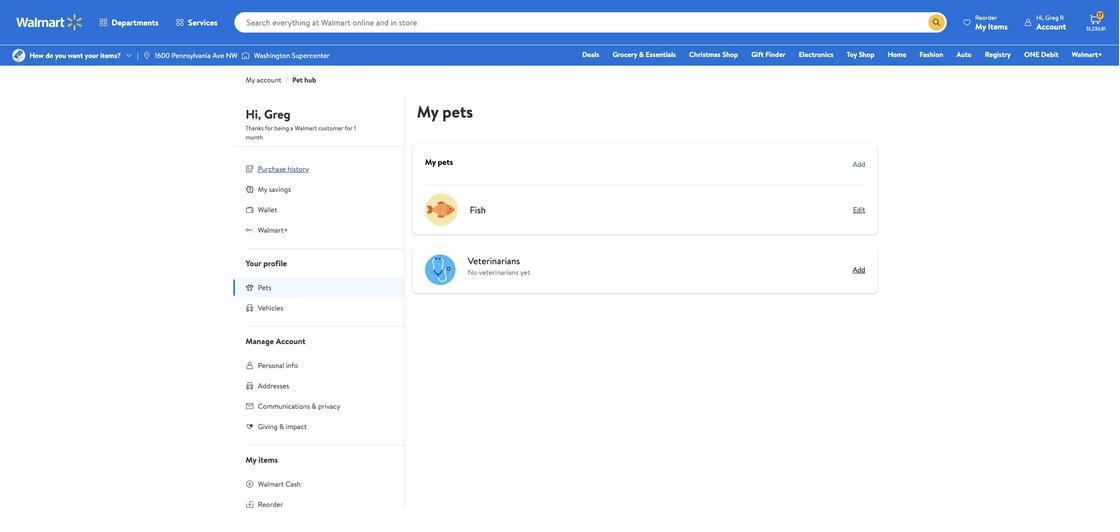Task type: vqa. For each thing, say whether or not it's contained in the screenshot.
Registry Link
yes



Task type: describe. For each thing, give the bounding box(es) containing it.
communications
[[258, 402, 310, 412]]

/
[[286, 75, 288, 85]]

walmart image
[[16, 14, 83, 31]]

no
[[468, 268, 477, 278]]

want
[[68, 50, 83, 61]]

greg for for
[[264, 106, 291, 123]]

fashion
[[920, 49, 944, 60]]

 image for washington supercenter
[[242, 50, 250, 61]]

how do you want your items?
[[30, 50, 121, 61]]

addresses link
[[233, 376, 404, 397]]

home
[[888, 49, 907, 60]]

history
[[288, 164, 309, 174]]

electronics link
[[795, 49, 838, 60]]

veterinarians no veterinarians yet
[[468, 255, 530, 278]]

impact
[[286, 422, 307, 432]]

gift finder link
[[747, 49, 790, 60]]

purchase
[[258, 164, 286, 174]]

edit button
[[853, 202, 866, 218]]

home link
[[883, 49, 911, 60]]

2 add button from the top
[[853, 265, 866, 275]]

how
[[30, 50, 44, 61]]

purchase history link
[[233, 159, 404, 179]]

ave
[[213, 50, 224, 61]]

r
[[1060, 13, 1064, 22]]

vehicles link
[[233, 298, 404, 319]]

purchase history
[[258, 164, 309, 174]]

personal info link
[[233, 356, 404, 376]]

my savings
[[258, 185, 291, 195]]

clear search field text image
[[917, 18, 925, 26]]

my account / pet hub
[[246, 75, 316, 85]]

grocery & essentials
[[613, 49, 676, 60]]

fish
[[470, 204, 486, 216]]

one
[[1025, 49, 1040, 60]]

hi, greg r account
[[1037, 13, 1066, 32]]

hub
[[305, 75, 316, 85]]

your profile
[[246, 258, 287, 269]]

 image for how do you want your items?
[[12, 49, 25, 62]]

shop for christmas shop
[[723, 49, 738, 60]]

your
[[85, 50, 99, 61]]

walmart inside "hi, greg thanks for being a walmart customer for 1 month"
[[295, 124, 317, 133]]

Search search field
[[234, 12, 947, 33]]

gift
[[751, 49, 764, 60]]

services button
[[167, 10, 226, 35]]

toy
[[847, 49, 857, 60]]

1 for from the left
[[265, 124, 273, 133]]

veterinarians
[[479, 268, 519, 278]]

month
[[246, 133, 263, 142]]

savings
[[269, 185, 291, 195]]

my inside "reorder my items"
[[976, 21, 986, 32]]

toy shop link
[[842, 49, 879, 60]]

reorder my items
[[976, 13, 1008, 32]]

1600
[[155, 50, 170, 61]]

electronics
[[799, 49, 834, 60]]

1 vertical spatial walmart
[[258, 480, 284, 490]]

deals
[[582, 49, 599, 60]]

& for giving
[[279, 422, 284, 432]]

thanks
[[246, 124, 264, 133]]

0 vertical spatial walmart+
[[1072, 49, 1103, 60]]

giving & impact
[[258, 422, 307, 432]]

cash
[[286, 480, 301, 490]]

1 vertical spatial account
[[276, 336, 306, 347]]

grocery & essentials link
[[608, 49, 681, 60]]

1
[[354, 124, 356, 133]]

manage
[[246, 336, 274, 347]]

nw
[[226, 50, 238, 61]]

you
[[55, 50, 66, 61]]

washington
[[254, 50, 290, 61]]

wallet link
[[233, 200, 404, 220]]

pennsylvania
[[172, 50, 211, 61]]

0 horizontal spatial walmart+ link
[[233, 220, 404, 241]]

gift finder
[[751, 49, 786, 60]]

|
[[137, 50, 139, 61]]

profile
[[263, 258, 287, 269]]

shop for toy shop
[[859, 49, 875, 60]]

greg for account
[[1046, 13, 1059, 22]]

1 vertical spatial pets
[[438, 157, 453, 168]]

icon image for pets
[[246, 284, 254, 292]]



Task type: locate. For each thing, give the bounding box(es) containing it.
christmas shop link
[[685, 49, 743, 60]]

vehicles
[[258, 303, 283, 314]]

washington supercenter
[[254, 50, 330, 61]]

greg
[[1046, 13, 1059, 22], [264, 106, 291, 123]]

2 add from the top
[[853, 265, 866, 275]]

1 horizontal spatial hi,
[[1037, 13, 1044, 22]]

auto
[[957, 49, 972, 60]]

2 horizontal spatial &
[[639, 49, 644, 60]]

0 horizontal spatial &
[[279, 422, 284, 432]]

hi, greg thanks for being a walmart customer for 1 month
[[246, 106, 356, 142]]

1 icon image from the top
[[246, 185, 254, 194]]

0 vertical spatial walmart+ link
[[1068, 49, 1107, 60]]

items?
[[100, 50, 121, 61]]

2 shop from the left
[[859, 49, 875, 60]]

items
[[988, 21, 1008, 32]]

& right giving
[[279, 422, 284, 432]]

walmart+ down wallet
[[258, 225, 288, 236]]

icon image for walmart+
[[246, 226, 254, 234]]

icon image
[[246, 185, 254, 194], [246, 226, 254, 234], [246, 284, 254, 292]]

2 vertical spatial &
[[279, 422, 284, 432]]

0 vertical spatial &
[[639, 49, 644, 60]]

1600 pennsylvania ave nw
[[155, 50, 238, 61]]

account up info
[[276, 336, 306, 347]]

hi, inside hi, greg r account
[[1037, 13, 1044, 22]]

&
[[639, 49, 644, 60], [312, 402, 316, 412], [279, 422, 284, 432]]

greg inside hi, greg r account
[[1046, 13, 1059, 22]]

3 icon image from the top
[[246, 284, 254, 292]]

0 horizontal spatial for
[[265, 124, 273, 133]]

info
[[286, 361, 298, 371]]

2 vertical spatial icon image
[[246, 284, 254, 292]]

personal
[[258, 361, 284, 371]]

my pets
[[417, 100, 473, 123], [425, 157, 453, 168]]

greg up 'being'
[[264, 106, 291, 123]]

2 for from the left
[[345, 124, 353, 133]]

shop right christmas
[[723, 49, 738, 60]]

walmart+
[[1072, 49, 1103, 60], [258, 225, 288, 236]]

& left privacy
[[312, 402, 316, 412]]

0 vertical spatial hi,
[[1037, 13, 1044, 22]]

your
[[246, 258, 261, 269]]

0 vertical spatial pets
[[443, 100, 473, 123]]

fashion link
[[915, 49, 948, 60]]

1 horizontal spatial shop
[[859, 49, 875, 60]]

account
[[1037, 21, 1066, 32], [276, 336, 306, 347]]

icon image up the your
[[246, 226, 254, 234]]

0 horizontal spatial account
[[276, 336, 306, 347]]

add
[[853, 160, 866, 170], [853, 265, 866, 275]]

0 vertical spatial my pets
[[417, 100, 473, 123]]

supercenter
[[292, 50, 330, 61]]

1 horizontal spatial  image
[[242, 50, 250, 61]]

do
[[45, 50, 53, 61]]

hi, up thanks at the top
[[246, 106, 261, 123]]

for left 1
[[345, 124, 353, 133]]

wallet
[[258, 205, 277, 215]]

grocery
[[613, 49, 638, 60]]

icon image left my savings
[[246, 185, 254, 194]]

personal info
[[258, 361, 298, 371]]

toy shop
[[847, 49, 875, 60]]

1 vertical spatial my pets
[[425, 157, 453, 168]]

walmart cash
[[258, 480, 301, 490]]

communications & privacy
[[258, 402, 340, 412]]

items
[[258, 455, 278, 466]]

1 vertical spatial &
[[312, 402, 316, 412]]

for left 'being'
[[265, 124, 273, 133]]

hi, left r
[[1037, 13, 1044, 22]]

my items
[[246, 455, 278, 466]]

1 add from the top
[[853, 160, 866, 170]]

 image
[[143, 51, 151, 60]]

icon image inside walmart+ link
[[246, 226, 254, 234]]

0 horizontal spatial  image
[[12, 49, 25, 62]]

1 horizontal spatial greg
[[1046, 13, 1059, 22]]

0 horizontal spatial walmart
[[258, 480, 284, 490]]

debit
[[1042, 49, 1059, 60]]

& for grocery
[[639, 49, 644, 60]]

0 horizontal spatial shop
[[723, 49, 738, 60]]

departments
[[112, 17, 159, 28]]

1 shop from the left
[[723, 49, 738, 60]]

customer
[[319, 124, 344, 133]]

1 vertical spatial add
[[853, 265, 866, 275]]

edit
[[853, 205, 866, 215]]

pets link
[[233, 278, 404, 298]]

1 add button from the top
[[853, 157, 866, 173]]

manage account
[[246, 336, 306, 347]]

account
[[257, 75, 282, 85]]

one debit
[[1025, 49, 1059, 60]]

hi, for account
[[1037, 13, 1044, 22]]

icon image inside pets link
[[246, 284, 254, 292]]

walmart
[[295, 124, 317, 133], [258, 480, 284, 490]]

0 vertical spatial greg
[[1046, 13, 1059, 22]]

0 vertical spatial walmart
[[295, 124, 317, 133]]

1 vertical spatial hi,
[[246, 106, 261, 123]]

1 horizontal spatial &
[[312, 402, 316, 412]]

giving & impact link
[[233, 417, 404, 437]]

walmart+ down $1,230.81
[[1072, 49, 1103, 60]]

pet hub link
[[292, 75, 316, 85]]

0 vertical spatial add button
[[853, 157, 866, 173]]

hi, greg link
[[246, 106, 291, 127]]

1 vertical spatial greg
[[264, 106, 291, 123]]

1 horizontal spatial walmart
[[295, 124, 317, 133]]

essentials
[[646, 49, 676, 60]]

0 horizontal spatial greg
[[264, 106, 291, 123]]

1 horizontal spatial walmart+
[[1072, 49, 1103, 60]]

yet
[[520, 268, 530, 278]]

vet photo image
[[425, 255, 456, 285]]

1 horizontal spatial for
[[345, 124, 353, 133]]

a
[[290, 124, 293, 133]]

registry link
[[981, 49, 1016, 60]]

shop right toy
[[859, 49, 875, 60]]

addresses
[[258, 381, 289, 392]]

0 horizontal spatial walmart+
[[258, 225, 288, 236]]

$1,230.81
[[1087, 25, 1106, 32]]

hi, for thanks for being a walmart customer for 1 month
[[246, 106, 261, 123]]

christmas shop
[[689, 49, 738, 60]]

 image right nw
[[242, 50, 250, 61]]

pets
[[443, 100, 473, 123], [438, 157, 453, 168]]

 image
[[12, 49, 25, 62], [242, 50, 250, 61]]

registry
[[985, 49, 1011, 60]]

greg left r
[[1046, 13, 1059, 22]]

one debit link
[[1020, 49, 1064, 60]]

account up debit at the right of page
[[1037, 21, 1066, 32]]

greg inside "hi, greg thanks for being a walmart customer for 1 month"
[[264, 106, 291, 123]]

1 horizontal spatial walmart+ link
[[1068, 49, 1107, 60]]

walmart+ link down my savings link
[[233, 220, 404, 241]]

hi, inside "hi, greg thanks for being a walmart customer for 1 month"
[[246, 106, 261, 123]]

for
[[265, 124, 273, 133], [345, 124, 353, 133]]

icon image inside my savings link
[[246, 185, 254, 194]]

icon image left pets
[[246, 284, 254, 292]]

auto link
[[952, 49, 977, 60]]

walmart right 'a'
[[295, 124, 317, 133]]

1 vertical spatial walmart+ link
[[233, 220, 404, 241]]

veterinarians
[[468, 255, 520, 268]]

walmart cash link
[[233, 475, 404, 495]]

services
[[188, 17, 217, 28]]

icon image for my savings
[[246, 185, 254, 194]]

& right "grocery"
[[639, 49, 644, 60]]

1 vertical spatial add button
[[853, 265, 866, 275]]

communications & privacy link
[[233, 397, 404, 417]]

my account link
[[246, 75, 282, 85]]

giving
[[258, 422, 278, 432]]

my savings link
[[233, 179, 404, 200]]

privacy
[[318, 402, 340, 412]]

departments button
[[91, 10, 167, 35]]

reorder
[[976, 13, 997, 22]]

my
[[976, 21, 986, 32], [246, 75, 255, 85], [417, 100, 439, 123], [425, 157, 436, 168], [258, 185, 267, 195], [246, 455, 257, 466]]

0 vertical spatial icon image
[[246, 185, 254, 194]]

pets
[[258, 283, 271, 293]]

search icon image
[[933, 18, 941, 27]]

1 vertical spatial walmart+
[[258, 225, 288, 236]]

Walmart Site-Wide search field
[[234, 12, 947, 33]]

 image left how on the top of page
[[12, 49, 25, 62]]

walmart+ link
[[1068, 49, 1107, 60], [233, 220, 404, 241]]

hi,
[[1037, 13, 1044, 22], [246, 106, 261, 123]]

1 horizontal spatial account
[[1037, 21, 1066, 32]]

deals link
[[578, 49, 604, 60]]

1 vertical spatial icon image
[[246, 226, 254, 234]]

0 horizontal spatial hi,
[[246, 106, 261, 123]]

0 vertical spatial add
[[853, 160, 866, 170]]

2 icon image from the top
[[246, 226, 254, 234]]

walmart left the 'cash'
[[258, 480, 284, 490]]

finder
[[766, 49, 786, 60]]

0 vertical spatial account
[[1037, 21, 1066, 32]]

walmart+ link down $1,230.81
[[1068, 49, 1107, 60]]

& for communications
[[312, 402, 316, 412]]



